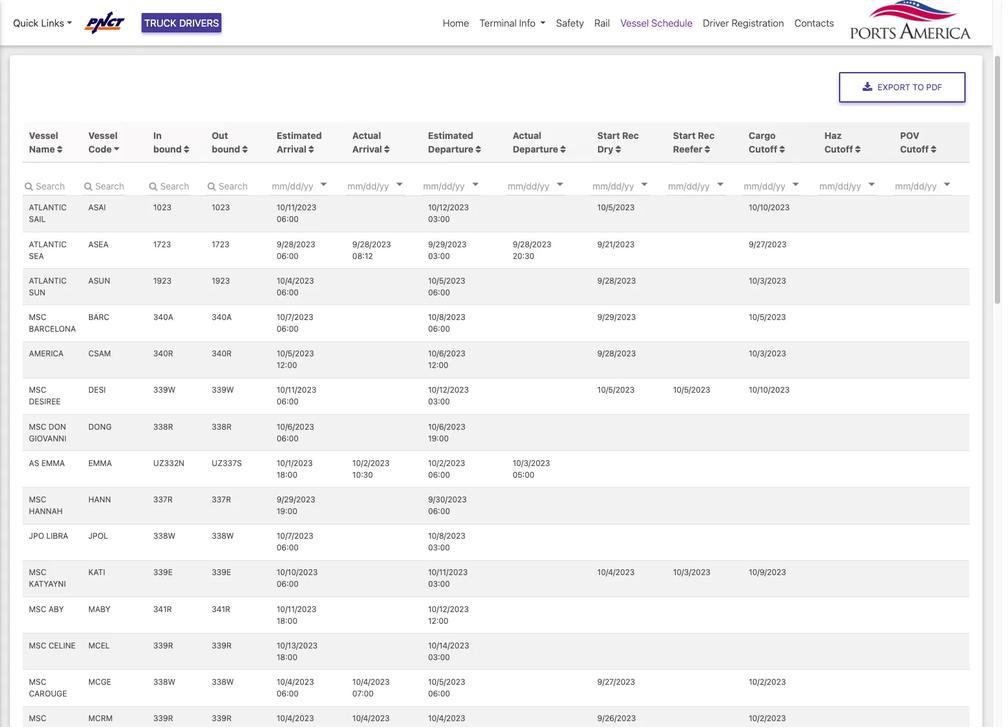 Task type: locate. For each thing, give the bounding box(es) containing it.
1 10/5/2023 06:00 from the top
[[428, 276, 465, 297]]

19:00 inside 10/6/2023 19:00
[[428, 434, 449, 443]]

mm/dd/yy field down the estimated departure
[[422, 176, 500, 195]]

msc left "celine"
[[29, 641, 46, 651]]

0 horizontal spatial schedule
[[95, 34, 139, 45]]

03:00 inside 9/29/2023 03:00
[[428, 251, 450, 261]]

18:00 inside 10/11/2023 18:00
[[277, 616, 297, 626]]

10/5/2023 06:00 for 9/27/2023
[[428, 677, 465, 699]]

10/6/2023 for 19:00
[[428, 422, 466, 432]]

9 mm/dd/yy field from the left
[[894, 176, 972, 195]]

0 horizontal spatial 339w
[[153, 385, 176, 395]]

vessel right rail
[[620, 17, 649, 29]]

338r up uz337s
[[212, 422, 232, 432]]

06:00 inside 10/8/2023 06:00
[[428, 324, 450, 334]]

06:00
[[277, 215, 299, 224], [277, 251, 299, 261], [277, 288, 299, 297], [428, 288, 450, 297], [277, 324, 299, 334], [428, 324, 450, 334], [277, 397, 299, 407], [277, 434, 299, 443], [428, 470, 450, 480], [428, 507, 450, 516], [277, 543, 299, 553], [277, 580, 299, 589], [277, 689, 299, 699], [428, 689, 450, 699]]

10/11/2023 06:00 for 339w
[[277, 385, 316, 407]]

1 arrival from the left
[[277, 143, 306, 154]]

2 estimated from the left
[[428, 130, 473, 141]]

18:00 down 10/13/2023
[[277, 653, 297, 662]]

mm/dd/yy field down haz cutoff
[[818, 176, 896, 195]]

1 horizontal spatial 339e
[[212, 568, 231, 578]]

haz cutoff
[[825, 130, 853, 154]]

home down quick links
[[20, 34, 48, 45]]

3 18:00 from the top
[[277, 653, 297, 662]]

0 vertical spatial 18:00
[[277, 470, 297, 480]]

1 1723 from the left
[[153, 239, 171, 249]]

10/10/2023 06:00
[[277, 568, 318, 589]]

0 horizontal spatial 9/29/2023
[[277, 495, 315, 505]]

actual for actual arrival
[[352, 130, 381, 141]]

1 vertical spatial 19:00
[[277, 507, 297, 516]]

0 horizontal spatial 340a
[[153, 312, 173, 322]]

0 vertical spatial 10/12/2023
[[428, 203, 469, 213]]

10/7/2023 06:00 up 10/5/2023 12:00
[[277, 312, 313, 334]]

2 vertical spatial 9/29/2023
[[277, 495, 315, 505]]

actual inside the actual arrival
[[352, 130, 381, 141]]

1 mm/dd/yy field from the left
[[270, 176, 348, 195]]

10/5/2023 06:00 up 10/8/2023 06:00
[[428, 276, 465, 297]]

1 horizontal spatial 1023
[[212, 203, 230, 213]]

msc up giovanni at left bottom
[[29, 422, 46, 432]]

start inside "start rec reefer"
[[673, 130, 696, 141]]

1 cutoff from the left
[[749, 143, 778, 154]]

2 vertical spatial 18:00
[[277, 653, 297, 662]]

giovanni
[[29, 434, 66, 443]]

1 338r from the left
[[153, 422, 173, 432]]

9/28/2023 06:00
[[277, 239, 315, 261]]

1 horizontal spatial 340a
[[212, 312, 232, 322]]

code
[[88, 143, 112, 154]]

msc up barcelona
[[29, 312, 46, 322]]

2 horizontal spatial 9/29/2023
[[597, 312, 636, 322]]

10/8/2023 up 10/6/2023 12:00
[[428, 312, 466, 322]]

schedule
[[651, 17, 693, 29], [95, 34, 139, 45]]

actual for actual departure
[[513, 130, 541, 141]]

3 cutoff from the left
[[900, 143, 929, 154]]

rec up reefer
[[698, 130, 715, 141]]

10/4/2023 06:00 down the 10/13/2023 18:00
[[277, 677, 314, 699]]

03:00 for 339e
[[428, 580, 450, 589]]

0 horizontal spatial emma
[[41, 458, 65, 468]]

0 vertical spatial schedule
[[651, 17, 693, 29]]

2 actual from the left
[[513, 130, 541, 141]]

start rec dry
[[597, 130, 639, 154]]

3 10/12/2023 from the top
[[428, 604, 469, 614]]

12:00 inside 10/6/2023 12:00
[[428, 361, 449, 370]]

0 horizontal spatial arrival
[[277, 143, 306, 154]]

out bound
[[212, 130, 242, 154]]

0 horizontal spatial 1023
[[153, 203, 171, 213]]

1 vertical spatial home
[[20, 34, 48, 45]]

mm/dd/yy field down estimated arrival
[[270, 176, 348, 195]]

10/2/2023 10:30
[[352, 458, 390, 480]]

337r
[[153, 495, 173, 505], [212, 495, 231, 505]]

10/12/2023 for 341r
[[428, 604, 469, 614]]

03:00 inside 10/8/2023 03:00
[[428, 543, 450, 553]]

msc for msc desiree
[[29, 385, 46, 395]]

1 horizontal spatial 339w
[[212, 385, 234, 395]]

0 vertical spatial atlantic
[[29, 203, 67, 213]]

atlantic sea
[[29, 239, 67, 261]]

1023
[[153, 203, 171, 213], [212, 203, 230, 213]]

msc inside msc carmen
[[29, 714, 46, 724]]

pov
[[900, 130, 920, 141]]

10/2/2023 06:00
[[428, 458, 465, 480]]

1 1023 from the left
[[153, 203, 171, 213]]

2 10/8/2023 from the top
[[428, 531, 466, 541]]

open calendar image for ninth mm/dd/yy field from the right
[[321, 183, 327, 186]]

10/12/2023 up 9/29/2023 03:00
[[428, 203, 469, 213]]

1 horizontal spatial 9/29/2023
[[428, 239, 467, 249]]

cutoff for cargo
[[749, 143, 778, 154]]

1 10/7/2023 06:00 from the top
[[277, 312, 313, 334]]

0 horizontal spatial departure
[[428, 143, 474, 154]]

2 1023 from the left
[[212, 203, 230, 213]]

10/7/2023 down 9/29/2023 19:00 at left
[[277, 531, 313, 541]]

rec
[[622, 130, 639, 141], [698, 130, 715, 141]]

4 03:00 from the top
[[428, 543, 450, 553]]

2 horizontal spatial cutoff
[[900, 143, 929, 154]]

338r up uz332n
[[153, 422, 173, 432]]

19:00 down "10/1/2023 18:00"
[[277, 507, 297, 516]]

03:00 for 339w
[[428, 397, 450, 407]]

1 horizontal spatial 9/27/2023
[[749, 239, 787, 249]]

10/11/2023 06:00
[[277, 203, 316, 224], [277, 385, 316, 407]]

atlantic up sun
[[29, 276, 67, 286]]

msc inside msc desiree
[[29, 385, 46, 395]]

vessel schedule down links in the left of the page
[[62, 34, 139, 45]]

10/7/2023 for 338w
[[277, 531, 313, 541]]

18:00 for 10/11/2023 18:00
[[277, 616, 297, 626]]

atlantic
[[29, 203, 67, 213], [29, 239, 67, 249], [29, 276, 67, 286]]

337r down uz337s
[[212, 495, 231, 505]]

1 10/7/2023 from the top
[[277, 312, 313, 322]]

2 18:00 from the top
[[277, 616, 297, 626]]

terminal
[[480, 17, 517, 29]]

msc for msc don giovanni
[[29, 422, 46, 432]]

1 horizontal spatial 1723
[[212, 239, 229, 249]]

1 10/8/2023 from the top
[[428, 312, 466, 322]]

0 vertical spatial home
[[443, 17, 469, 29]]

10/5/2023
[[597, 203, 635, 213], [428, 276, 465, 286], [749, 312, 786, 322], [277, 349, 314, 359], [597, 385, 635, 395], [673, 385, 710, 395], [428, 677, 465, 687]]

pov cutoff
[[900, 130, 929, 154]]

1 vertical spatial 10/7/2023
[[277, 531, 313, 541]]

10/5/2023 06:00 down 10/14/2023 03:00
[[428, 677, 465, 699]]

estimated
[[277, 130, 322, 141], [428, 130, 473, 141]]

2 10/5/2023 06:00 from the top
[[428, 677, 465, 699]]

3 03:00 from the top
[[428, 397, 450, 407]]

vessel schedule right rail
[[620, 17, 693, 29]]

0 horizontal spatial 338r
[[153, 422, 173, 432]]

1 03:00 from the top
[[428, 215, 450, 224]]

2 emma from the left
[[88, 458, 112, 468]]

10/12/2023 down '10/11/2023 03:00'
[[428, 604, 469, 614]]

06:00 inside 10/10/2023 06:00
[[277, 580, 299, 589]]

4 open calendar image from the left
[[868, 183, 875, 186]]

msc inside msc hannah
[[29, 495, 46, 505]]

1 vertical spatial 10/7/2023 06:00
[[277, 531, 313, 553]]

open calendar image
[[396, 183, 403, 186], [641, 183, 648, 186], [717, 183, 724, 186], [868, 183, 875, 186], [944, 183, 951, 186]]

cutoff for pov
[[900, 143, 929, 154]]

1 vertical spatial 9/27/2023
[[597, 677, 635, 687]]

1 10/4/2023 06:00 from the top
[[277, 276, 314, 297]]

2 341r from the left
[[212, 604, 230, 614]]

start up reefer
[[673, 130, 696, 141]]

msc aby
[[29, 604, 64, 614]]

18:00 inside "10/1/2023 18:00"
[[277, 470, 297, 480]]

actual inside actual departure
[[513, 130, 541, 141]]

estimated inside the estimated departure
[[428, 130, 473, 141]]

2 departure from the left
[[513, 143, 558, 154]]

mm/dd/yy field down actual departure
[[507, 176, 584, 195]]

msc inside msc katyayni
[[29, 568, 46, 578]]

1 horizontal spatial 19:00
[[428, 434, 449, 443]]

1 horizontal spatial bound
[[212, 143, 240, 154]]

departure for actual
[[513, 143, 558, 154]]

carouge
[[29, 689, 67, 699]]

msc for msc aby
[[29, 604, 46, 614]]

hann
[[88, 495, 111, 505]]

8 mm/dd/yy field from the left
[[818, 176, 896, 195]]

0 horizontal spatial 341r
[[153, 604, 172, 614]]

quick
[[13, 17, 39, 29]]

4 open calendar image from the left
[[793, 183, 799, 186]]

as
[[29, 458, 39, 468]]

5 mm/dd/yy field from the left
[[591, 176, 669, 195]]

1 rec from the left
[[622, 130, 639, 141]]

340r
[[153, 349, 173, 359], [212, 349, 232, 359]]

2 msc from the top
[[29, 385, 46, 395]]

start for reefer
[[673, 130, 696, 141]]

10/6/2023 up 10/1/2023
[[277, 422, 314, 432]]

10/10/2023
[[749, 203, 790, 213], [749, 385, 790, 395], [277, 568, 318, 578]]

start inside start rec dry
[[597, 130, 620, 141]]

10/11/2023 for 339w
[[277, 385, 316, 395]]

rail
[[594, 17, 610, 29]]

1 horizontal spatial cutoff
[[825, 143, 853, 154]]

2 start from the left
[[673, 130, 696, 141]]

bound for out
[[212, 143, 240, 154]]

0 vertical spatial 9/29/2023
[[428, 239, 467, 249]]

desiree
[[29, 397, 61, 407]]

2 arrival from the left
[[352, 143, 382, 154]]

0 vertical spatial 10/4/2023 06:00
[[277, 276, 314, 297]]

0 horizontal spatial bound
[[153, 143, 182, 154]]

mm/dd/yy field
[[270, 176, 348, 195], [346, 176, 424, 195], [422, 176, 500, 195], [507, 176, 584, 195], [591, 176, 669, 195], [667, 176, 745, 195], [743, 176, 821, 195], [818, 176, 896, 195], [894, 176, 972, 195]]

cutoff down haz
[[825, 143, 853, 154]]

9 msc from the top
[[29, 714, 46, 724]]

0 horizontal spatial actual
[[352, 130, 381, 141]]

1 horizontal spatial estimated
[[428, 130, 473, 141]]

1 departure from the left
[[428, 143, 474, 154]]

msc for msc celine
[[29, 641, 46, 651]]

estimated for arrival
[[277, 130, 322, 141]]

10/6/2023 up 10/2/2023 06:00
[[428, 422, 466, 432]]

10/11/2023 down 10/10/2023 06:00
[[277, 604, 316, 614]]

9/29/2023 for 9/29/2023 03:00
[[428, 239, 467, 249]]

contacts
[[795, 17, 834, 29]]

2 vertical spatial atlantic
[[29, 276, 67, 286]]

2 10/12/2023 03:00 from the top
[[428, 385, 469, 407]]

start up dry
[[597, 130, 620, 141]]

atlantic up sail
[[29, 203, 67, 213]]

19:00
[[428, 434, 449, 443], [277, 507, 297, 516]]

1 actual from the left
[[352, 130, 381, 141]]

0 vertical spatial 10/12/2023 03:00
[[428, 203, 469, 224]]

libra
[[46, 531, 68, 541]]

1 vertical spatial 10/5/2023 06:00
[[428, 677, 465, 699]]

start
[[597, 130, 620, 141], [673, 130, 696, 141]]

1 horizontal spatial arrival
[[352, 143, 382, 154]]

asun
[[88, 276, 110, 286]]

1 vertical spatial 10/12/2023
[[428, 385, 469, 395]]

0 horizontal spatial 19:00
[[277, 507, 297, 516]]

1 horizontal spatial emma
[[88, 458, 112, 468]]

arrival for estimated arrival
[[277, 143, 306, 154]]

open calendar image
[[321, 183, 327, 186], [472, 183, 479, 186], [557, 183, 563, 186], [793, 183, 799, 186]]

10/12/2023
[[428, 203, 469, 213], [428, 385, 469, 395], [428, 604, 469, 614]]

1 horizontal spatial home
[[443, 17, 469, 29]]

4 msc from the top
[[29, 495, 46, 505]]

12:00 inside 10/12/2023 12:00
[[428, 616, 449, 626]]

1 vertical spatial 10/10/2023
[[749, 385, 790, 395]]

rec for start rec dry
[[622, 130, 639, 141]]

10/11/2023 for 341r
[[277, 604, 316, 614]]

18:00 for 10/13/2023 18:00
[[277, 653, 297, 662]]

cutoff down cargo
[[749, 143, 778, 154]]

2 atlantic from the top
[[29, 239, 67, 249]]

03:00 for 338w
[[428, 543, 450, 553]]

bound down in
[[153, 143, 182, 154]]

6 03:00 from the top
[[428, 653, 450, 662]]

12:00 inside 10/5/2023 12:00
[[277, 361, 297, 370]]

msc for msc carouge
[[29, 677, 46, 687]]

1 vertical spatial 10/4/2023 06:00
[[277, 677, 314, 699]]

06:00 inside 9/28/2023 06:00
[[277, 251, 299, 261]]

4 mm/dd/yy field from the left
[[507, 176, 584, 195]]

quick links link
[[13, 16, 72, 30]]

1 start from the left
[[597, 130, 620, 141]]

2 10/11/2023 06:00 from the top
[[277, 385, 316, 407]]

1 horizontal spatial 341r
[[212, 604, 230, 614]]

9/28/2023
[[277, 239, 315, 249], [352, 239, 391, 249], [513, 239, 551, 249], [597, 276, 636, 286], [597, 349, 636, 359]]

10/12/2023 03:00 for 339w
[[428, 385, 469, 407]]

10/12/2023 03:00
[[428, 203, 469, 224], [428, 385, 469, 407]]

12:00
[[277, 361, 297, 370], [428, 361, 449, 370], [428, 616, 449, 626]]

5 03:00 from the top
[[428, 580, 450, 589]]

2 10/7/2023 06:00 from the top
[[277, 531, 313, 553]]

emma down the dong
[[88, 458, 112, 468]]

rec for start rec reefer
[[698, 130, 715, 141]]

10/4/2023 06:00
[[277, 276, 314, 297], [277, 677, 314, 699]]

1 340r from the left
[[153, 349, 173, 359]]

03:00 inside 10/14/2023 03:00
[[428, 653, 450, 662]]

1 horizontal spatial 340r
[[212, 349, 232, 359]]

3 atlantic from the top
[[29, 276, 67, 286]]

18:00 up 10/13/2023
[[277, 616, 297, 626]]

0 horizontal spatial estimated
[[277, 130, 322, 141]]

1 10/12/2023 03:00 from the top
[[428, 203, 469, 224]]

truck drivers link
[[142, 13, 222, 33]]

2 mm/dd/yy field from the left
[[346, 176, 424, 195]]

atlantic up the sea
[[29, 239, 67, 249]]

mm/dd/yy field down 'cargo cutoff'
[[743, 176, 821, 195]]

jpol
[[88, 531, 108, 541]]

10/1/2023
[[277, 458, 313, 468]]

10/6/2023 down 10/8/2023 06:00
[[428, 349, 466, 359]]

1 340a from the left
[[153, 312, 173, 322]]

rec inside "start rec reefer"
[[698, 130, 715, 141]]

1 vertical spatial 18:00
[[277, 616, 297, 626]]

3 open calendar image from the left
[[717, 183, 724, 186]]

bound down out
[[212, 143, 240, 154]]

0 horizontal spatial 340r
[[153, 349, 173, 359]]

2 vertical spatial 10/12/2023
[[428, 604, 469, 614]]

haz
[[825, 130, 842, 141]]

339e
[[153, 568, 173, 578], [212, 568, 231, 578]]

bound for in
[[153, 143, 182, 154]]

10/3/2023 05:00
[[513, 458, 550, 480]]

03:00 inside '10/11/2023 03:00'
[[428, 580, 450, 589]]

1 open calendar image from the left
[[321, 183, 327, 186]]

1 emma from the left
[[41, 458, 65, 468]]

mm/dd/yy field down dry
[[591, 176, 669, 195]]

9/28/2023 for 06:00
[[277, 239, 315, 249]]

10/4/2023 06:00 for 1923
[[277, 276, 314, 297]]

03:00
[[428, 215, 450, 224], [428, 251, 450, 261], [428, 397, 450, 407], [428, 543, 450, 553], [428, 580, 450, 589], [428, 653, 450, 662]]

atlantic for sea
[[29, 239, 67, 249]]

vessel
[[620, 17, 649, 29], [62, 34, 92, 45], [29, 130, 58, 141], [88, 130, 118, 141]]

arrival inside estimated arrival
[[277, 143, 306, 154]]

vessel code
[[88, 130, 118, 154]]

18:00 inside the 10/13/2023 18:00
[[277, 653, 297, 662]]

6 msc from the top
[[29, 604, 46, 614]]

mm/dd/yy field down reefer
[[667, 176, 745, 195]]

vessel up name
[[29, 130, 58, 141]]

open calendar image for third mm/dd/yy field
[[472, 183, 479, 186]]

mm/dd/yy field down the actual arrival
[[346, 176, 424, 195]]

mm/dd/yy field down 'pov cutoff'
[[894, 176, 972, 195]]

1 horizontal spatial start
[[673, 130, 696, 141]]

home
[[443, 17, 469, 29], [20, 34, 48, 45]]

2 10/4/2023 06:00 from the top
[[277, 677, 314, 699]]

10/4/2023 06:00 for 338w
[[277, 677, 314, 699]]

10/12/2023 down 10/6/2023 12:00
[[428, 385, 469, 395]]

2 03:00 from the top
[[428, 251, 450, 261]]

msc left aby
[[29, 604, 46, 614]]

1 vertical spatial 10/11/2023 06:00
[[277, 385, 316, 407]]

1 horizontal spatial rec
[[698, 130, 715, 141]]

10/11/2023 up 9/28/2023 06:00
[[277, 203, 316, 213]]

None field
[[23, 176, 66, 195], [82, 176, 125, 195], [147, 176, 190, 195], [206, 176, 248, 195], [23, 176, 66, 195], [82, 176, 125, 195], [147, 176, 190, 195], [206, 176, 248, 195]]

home left terminal
[[443, 17, 469, 29]]

estimated for departure
[[428, 130, 473, 141]]

pdf
[[926, 82, 942, 92]]

10/11/2023
[[277, 203, 316, 213], [277, 385, 316, 395], [428, 568, 468, 578], [277, 604, 316, 614]]

10/8/2023 down 9/30/2023 06:00
[[428, 531, 466, 541]]

0 vertical spatial 10/7/2023
[[277, 312, 313, 322]]

1 horizontal spatial 337r
[[212, 495, 231, 505]]

10/11/2023 06:00 up 9/28/2023 06:00
[[277, 203, 316, 224]]

3 open calendar image from the left
[[557, 183, 563, 186]]

10/7/2023 06:00 for 338w
[[277, 531, 313, 553]]

10/12/2023 03:00 up 9/29/2023 03:00
[[428, 203, 469, 224]]

1 vertical spatial atlantic
[[29, 239, 67, 249]]

2 10/12/2023 from the top
[[428, 385, 469, 395]]

19:00 inside 9/29/2023 19:00
[[277, 507, 297, 516]]

arrival for actual arrival
[[352, 143, 382, 154]]

csam
[[88, 349, 111, 359]]

vessel down links in the left of the page
[[62, 34, 92, 45]]

10/10/2023 for 1023
[[749, 203, 790, 213]]

2 open calendar image from the left
[[472, 183, 479, 186]]

12:00 for 10/12/2023 12:00
[[428, 616, 449, 626]]

msc inside the "msc don giovanni"
[[29, 422, 46, 432]]

msc for msc katyayni
[[29, 568, 46, 578]]

19:00 for 9/29/2023 19:00
[[277, 507, 297, 516]]

0 vertical spatial 10/8/2023
[[428, 312, 466, 322]]

truck drivers
[[144, 17, 219, 29]]

2 cutoff from the left
[[825, 143, 853, 154]]

msc inside msc barcelona
[[29, 312, 46, 322]]

0 horizontal spatial rec
[[622, 130, 639, 141]]

7 mm/dd/yy field from the left
[[743, 176, 821, 195]]

06:00 inside 10/6/2023 06:00
[[277, 434, 299, 443]]

2 rec from the left
[[698, 130, 715, 141]]

0 vertical spatial 10/7/2023 06:00
[[277, 312, 313, 334]]

rec inside start rec dry
[[622, 130, 639, 141]]

5 msc from the top
[[29, 568, 46, 578]]

3 msc from the top
[[29, 422, 46, 432]]

10/6/2023
[[428, 349, 466, 359], [277, 422, 314, 432], [428, 422, 466, 432]]

0 horizontal spatial cutoff
[[749, 143, 778, 154]]

bound inside in bound
[[153, 143, 182, 154]]

2 1923 from the left
[[212, 276, 230, 286]]

2 10/7/2023 from the top
[[277, 531, 313, 541]]

1 atlantic from the top
[[29, 203, 67, 213]]

download image
[[863, 82, 873, 92]]

cutoff down pov
[[900, 143, 929, 154]]

1 10/12/2023 from the top
[[428, 203, 469, 213]]

18:00 down 10/1/2023
[[277, 470, 297, 480]]

0 vertical spatial 10/11/2023 06:00
[[277, 203, 316, 224]]

7 msc from the top
[[29, 641, 46, 651]]

0 vertical spatial 10/10/2023
[[749, 203, 790, 213]]

0 horizontal spatial 1923
[[153, 276, 171, 286]]

msc up desiree
[[29, 385, 46, 395]]

0 horizontal spatial 337r
[[153, 495, 173, 505]]

10/7/2023 06:00 down 9/29/2023 19:00 at left
[[277, 531, 313, 553]]

1 vertical spatial 10/8/2023
[[428, 531, 466, 541]]

2 bound from the left
[[212, 143, 240, 154]]

vessel inside vessel schedule link
[[620, 17, 649, 29]]

10/11/2023 06:00 up 10/6/2023 06:00
[[277, 385, 316, 407]]

10/11/2023 down 10/5/2023 12:00
[[277, 385, 316, 395]]

desi
[[88, 385, 106, 395]]

10/11/2023 06:00 for 1023
[[277, 203, 316, 224]]

bound inside "out bound"
[[212, 143, 240, 154]]

1 18:00 from the top
[[277, 470, 297, 480]]

1 horizontal spatial 338r
[[212, 422, 232, 432]]

1 horizontal spatial actual
[[513, 130, 541, 141]]

1 341r from the left
[[153, 604, 172, 614]]

8 msc from the top
[[29, 677, 46, 687]]

0 vertical spatial 19:00
[[428, 434, 449, 443]]

msc desiree
[[29, 385, 61, 407]]

driver registration link
[[698, 10, 789, 35]]

10/12/2023 03:00 down 10/6/2023 12:00
[[428, 385, 469, 407]]

1 bound from the left
[[153, 143, 182, 154]]

0 vertical spatial 10/5/2023 06:00
[[428, 276, 465, 297]]

in
[[153, 130, 162, 141]]

1 vertical spatial 9/29/2023
[[597, 312, 636, 322]]

1 horizontal spatial 1923
[[212, 276, 230, 286]]

cargo cutoff
[[749, 130, 778, 154]]

19:00 up 10/2/2023 06:00
[[428, 434, 449, 443]]

0 horizontal spatial 1723
[[153, 239, 171, 249]]

msc inside msc carouge
[[29, 677, 46, 687]]

1 vertical spatial 10/12/2023 03:00
[[428, 385, 469, 407]]

1 msc from the top
[[29, 312, 46, 322]]

0 horizontal spatial 339e
[[153, 568, 173, 578]]

msc up katyayni
[[29, 568, 46, 578]]

0 horizontal spatial start
[[597, 130, 620, 141]]

1 horizontal spatial departure
[[513, 143, 558, 154]]

10/7/2023 up 10/5/2023 12:00
[[277, 312, 313, 322]]

1 vertical spatial vessel schedule
[[62, 34, 139, 45]]

1 10/11/2023 06:00 from the top
[[277, 203, 316, 224]]

10/7/2023
[[277, 312, 313, 322], [277, 531, 313, 541]]

1923
[[153, 276, 171, 286], [212, 276, 230, 286]]

1 estimated from the left
[[277, 130, 322, 141]]

rec left "start rec reefer"
[[622, 130, 639, 141]]

9/28/2023 20:30
[[513, 239, 551, 261]]

emma right as
[[41, 458, 65, 468]]

msc up the carmen
[[29, 714, 46, 724]]

03:00 for 1723
[[428, 251, 450, 261]]

10/4/2023 06:00 down 9/28/2023 06:00
[[277, 276, 314, 297]]

1 horizontal spatial vessel schedule
[[620, 17, 693, 29]]

msc up hannah
[[29, 495, 46, 505]]

337r down uz332n
[[153, 495, 173, 505]]

msc up carouge
[[29, 677, 46, 687]]



Task type: describe. For each thing, give the bounding box(es) containing it.
jpo
[[29, 531, 44, 541]]

driver registration
[[703, 17, 784, 29]]

maby
[[88, 604, 111, 614]]

msc for msc barcelona
[[29, 312, 46, 322]]

links
[[41, 17, 64, 29]]

carmen
[[29, 726, 62, 727]]

10/8/2023 03:00
[[428, 531, 466, 553]]

dong
[[88, 422, 112, 432]]

actual departure
[[513, 130, 558, 154]]

don
[[49, 422, 66, 432]]

10/7/2023 for 340a
[[277, 312, 313, 322]]

9/28/2023 for 20:30
[[513, 239, 551, 249]]

10/11/2023 for 1023
[[277, 203, 316, 213]]

10/14/2023
[[428, 641, 469, 651]]

07:00
[[352, 689, 374, 699]]

drivers
[[179, 17, 219, 29]]

2 338r from the left
[[212, 422, 232, 432]]

jpo libra
[[29, 531, 68, 541]]

10/11/2023 down 10/8/2023 03:00
[[428, 568, 468, 578]]

1 337r from the left
[[153, 495, 173, 505]]

1 1923 from the left
[[153, 276, 171, 286]]

9/29/2023 for 9/29/2023
[[597, 312, 636, 322]]

start rec reefer
[[673, 130, 715, 154]]

mcge
[[88, 677, 111, 687]]

reefer
[[673, 143, 703, 154]]

0 horizontal spatial vessel schedule
[[62, 34, 139, 45]]

out
[[212, 130, 228, 141]]

10/11/2023 03:00
[[428, 568, 468, 589]]

03:00 for 339r
[[428, 653, 450, 662]]

terminal info link
[[474, 10, 551, 35]]

10/12/2023 for 339w
[[428, 385, 469, 395]]

uz337s
[[212, 458, 242, 468]]

9/29/2023 for 9/29/2023 19:00
[[277, 495, 315, 505]]

barcelona
[[29, 324, 76, 334]]

cargo
[[749, 130, 776, 141]]

mcel
[[88, 641, 110, 651]]

3 mm/dd/yy field from the left
[[422, 176, 500, 195]]

msc for msc hannah
[[29, 495, 46, 505]]

export to pdf
[[878, 82, 942, 92]]

10/11/2023 18:00
[[277, 604, 316, 626]]

5 open calendar image from the left
[[944, 183, 951, 186]]

atlantic sail
[[29, 203, 67, 224]]

2 340r from the left
[[212, 349, 232, 359]]

06:00 inside 10/2/2023 06:00
[[428, 470, 450, 480]]

6 mm/dd/yy field from the left
[[667, 176, 745, 195]]

open calendar image for 3rd mm/dd/yy field from the right
[[793, 183, 799, 186]]

to
[[913, 82, 924, 92]]

10/7/2023 06:00 for 340a
[[277, 312, 313, 334]]

9/29/2023 03:00
[[428, 239, 467, 261]]

1 339w from the left
[[153, 385, 176, 395]]

9/21/2023
[[597, 239, 635, 249]]

03:00 for 1023
[[428, 215, 450, 224]]

msc hannah
[[29, 495, 63, 516]]

10/8/2023 for 03:00
[[428, 531, 466, 541]]

departure for estimated
[[428, 143, 474, 154]]

10/8/2023 for 06:00
[[428, 312, 466, 322]]

info
[[519, 17, 536, 29]]

contacts link
[[789, 10, 839, 35]]

9/30/2023
[[428, 495, 467, 505]]

20:30
[[513, 251, 534, 261]]

sun
[[29, 288, 45, 297]]

msc for msc carmen
[[29, 714, 46, 724]]

10/6/2023 for 12:00
[[428, 349, 466, 359]]

driver
[[703, 17, 729, 29]]

home link
[[438, 10, 474, 35]]

msc katyayni
[[29, 568, 66, 589]]

10/12/2023 03:00 for 1023
[[428, 203, 469, 224]]

name
[[29, 143, 55, 154]]

sail
[[29, 215, 46, 224]]

10:30
[[352, 470, 373, 480]]

19:00 for 10/6/2023 19:00
[[428, 434, 449, 443]]

msc celine
[[29, 641, 76, 651]]

home inside the home link
[[443, 17, 469, 29]]

vessel up code
[[88, 130, 118, 141]]

export
[[878, 82, 910, 92]]

asea
[[88, 239, 108, 249]]

10/5/2023 12:00
[[277, 349, 314, 370]]

truck
[[144, 17, 177, 29]]

export to pdf link
[[839, 72, 966, 103]]

atlantic for sun
[[29, 276, 67, 286]]

open calendar image for fourth mm/dd/yy field
[[557, 183, 563, 186]]

2 open calendar image from the left
[[641, 183, 648, 186]]

msc carmen
[[29, 714, 62, 727]]

12:00 for 10/5/2023 12:00
[[277, 361, 297, 370]]

uz332n
[[153, 458, 184, 468]]

10/12/2023 for 1023
[[428, 203, 469, 213]]

10/6/2023 06:00
[[277, 422, 314, 443]]

1 339e from the left
[[153, 568, 173, 578]]

10/6/2023 for 06:00
[[277, 422, 314, 432]]

safety link
[[551, 10, 589, 35]]

2 337r from the left
[[212, 495, 231, 505]]

cutoff for haz
[[825, 143, 853, 154]]

1 horizontal spatial schedule
[[651, 17, 693, 29]]

10/8/2023 06:00
[[428, 312, 466, 334]]

start for dry
[[597, 130, 620, 141]]

celine
[[49, 641, 76, 651]]

0 horizontal spatial home
[[20, 34, 48, 45]]

actual arrival
[[352, 130, 382, 154]]

estimated arrival
[[277, 130, 322, 154]]

msc barcelona
[[29, 312, 76, 334]]

2 339w from the left
[[212, 385, 234, 395]]

9/28/2023 08:12
[[352, 239, 391, 261]]

9/26/2023
[[597, 714, 636, 724]]

10/4/2023 07:00
[[352, 677, 390, 699]]

estimated departure
[[428, 130, 474, 154]]

kati
[[88, 568, 105, 578]]

10/6/2023 12:00
[[428, 349, 466, 370]]

9/30/2023 06:00
[[428, 495, 467, 516]]

msc don giovanni
[[29, 422, 66, 443]]

2 vertical spatial 10/10/2023
[[277, 568, 318, 578]]

registration
[[732, 17, 784, 29]]

america
[[29, 349, 64, 359]]

0 horizontal spatial 9/27/2023
[[597, 677, 635, 687]]

18:00 for 10/1/2023 18:00
[[277, 470, 297, 480]]

atlantic for sail
[[29, 203, 67, 213]]

2 339e from the left
[[212, 568, 231, 578]]

10/12/2023 12:00
[[428, 604, 469, 626]]

hannah
[[29, 507, 63, 516]]

10/14/2023 03:00
[[428, 641, 469, 662]]

9/28/2023 for 08:12
[[352, 239, 391, 249]]

asai
[[88, 203, 106, 213]]

1 vertical spatial schedule
[[95, 34, 139, 45]]

vessel name
[[29, 130, 58, 154]]

06:00 inside 9/30/2023 06:00
[[428, 507, 450, 516]]

10/10/2023 for 339w
[[749, 385, 790, 395]]

in bound
[[153, 130, 184, 154]]

aby
[[49, 604, 64, 614]]

2 1723 from the left
[[212, 239, 229, 249]]

1 open calendar image from the left
[[396, 183, 403, 186]]

10/5/2023 06:00 for 9/28/2023
[[428, 276, 465, 297]]

msc carouge
[[29, 677, 67, 699]]

10/13/2023 18:00
[[277, 641, 318, 662]]

12:00 for 10/6/2023 12:00
[[428, 361, 449, 370]]

0 vertical spatial 9/27/2023
[[749, 239, 787, 249]]

as emma
[[29, 458, 65, 468]]

2 340a from the left
[[212, 312, 232, 322]]

08:12
[[352, 251, 373, 261]]

0 vertical spatial vessel schedule
[[620, 17, 693, 29]]



Task type: vqa. For each thing, say whether or not it's contained in the screenshot.


